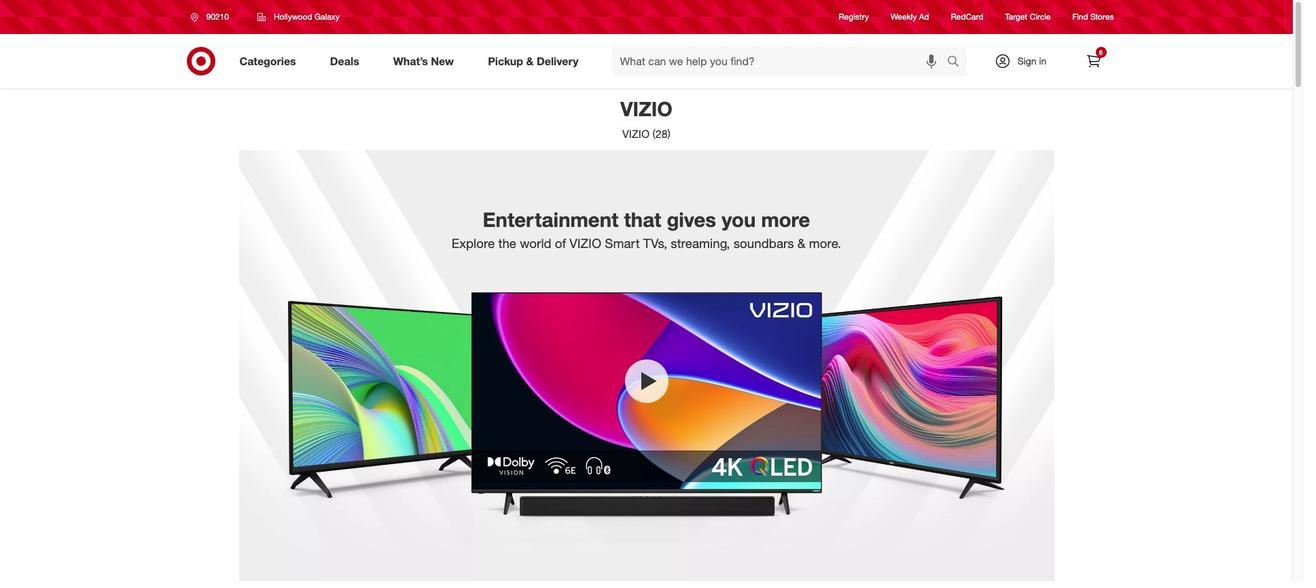 Task type: locate. For each thing, give the bounding box(es) containing it.
0 vertical spatial &
[[526, 54, 534, 68]]

vizio left (28)
[[623, 127, 650, 141]]

registry
[[839, 12, 869, 22]]

target
[[1006, 12, 1028, 22]]

vizio vizio (28)
[[621, 97, 673, 141]]

weekly
[[891, 12, 917, 22]]

1 horizontal spatial &
[[798, 236, 806, 251]]

soundbars
[[734, 236, 794, 251]]

pickup
[[488, 54, 523, 68]]

ad
[[919, 12, 930, 22]]

1 vertical spatial vizio
[[623, 127, 650, 141]]

find
[[1073, 12, 1089, 22]]

& inside 'link'
[[526, 54, 534, 68]]

hollywood galaxy
[[274, 12, 340, 22]]

sign
[[1018, 55, 1037, 67]]

90210 button
[[182, 5, 243, 29]]

vizio
[[621, 97, 673, 121], [623, 127, 650, 141], [570, 236, 602, 251]]

streaming,
[[671, 236, 730, 251]]

new
[[431, 54, 454, 68]]

what's new link
[[382, 46, 471, 76]]

vizio inside vizio vizio (28)
[[623, 127, 650, 141]]

find stores link
[[1073, 11, 1114, 23]]

gives
[[667, 207, 716, 232]]

you
[[722, 207, 756, 232]]

find stores
[[1073, 12, 1114, 22]]

vizio inside entertainment that gives you more explore the world of vizio smart tvs, streaming, soundbars & more.
[[570, 236, 602, 251]]

smart
[[605, 236, 640, 251]]

delivery
[[537, 54, 579, 68]]

in
[[1040, 55, 1047, 67]]

& left more.
[[798, 236, 806, 251]]

search button
[[941, 46, 974, 79]]

pickup & delivery
[[488, 54, 579, 68]]

0 horizontal spatial &
[[526, 54, 534, 68]]

more
[[762, 207, 810, 232]]

6 link
[[1079, 46, 1109, 76]]

redcard link
[[951, 11, 984, 23]]

&
[[526, 54, 534, 68], [798, 236, 806, 251]]

1 vertical spatial &
[[798, 236, 806, 251]]

more.
[[809, 236, 842, 251]]

vizio right of
[[570, 236, 602, 251]]

2 vertical spatial vizio
[[570, 236, 602, 251]]

target circle
[[1006, 12, 1051, 22]]

what's new
[[393, 54, 454, 68]]

vizio up (28)
[[621, 97, 673, 121]]

circle
[[1030, 12, 1051, 22]]

stores
[[1091, 12, 1114, 22]]

& right pickup
[[526, 54, 534, 68]]



Task type: describe. For each thing, give the bounding box(es) containing it.
weekly ad link
[[891, 11, 930, 23]]

What can we help you find? suggestions appear below search field
[[612, 46, 951, 76]]

galaxy
[[315, 12, 340, 22]]

weekly ad
[[891, 12, 930, 22]]

search
[[941, 55, 974, 69]]

deals
[[330, 54, 359, 68]]

the
[[499, 236, 517, 251]]

redcard
[[951, 12, 984, 22]]

tvs,
[[644, 236, 668, 251]]

pickup & delivery link
[[477, 46, 596, 76]]

categories
[[240, 54, 296, 68]]

(28)
[[653, 127, 671, 141]]

what's
[[393, 54, 428, 68]]

of
[[555, 236, 566, 251]]

6
[[1100, 48, 1103, 56]]

categories link
[[228, 46, 313, 76]]

hollywood
[[274, 12, 312, 22]]

explore
[[452, 236, 495, 251]]

that
[[624, 207, 662, 232]]

90210
[[206, 12, 229, 22]]

0 vertical spatial vizio
[[621, 97, 673, 121]]

entertainment
[[483, 207, 619, 232]]

sign in
[[1018, 55, 1047, 67]]

world
[[520, 236, 552, 251]]

target circle link
[[1006, 11, 1051, 23]]

registry link
[[839, 11, 869, 23]]

sign in link
[[983, 46, 1068, 76]]

deals link
[[319, 46, 376, 76]]

& inside entertainment that gives you more explore the world of vizio smart tvs, streaming, soundbars & more.
[[798, 236, 806, 251]]

hollywood galaxy button
[[249, 5, 349, 29]]

entertainment that gives you more explore the world of vizio smart tvs, streaming, soundbars & more.
[[452, 207, 842, 251]]



Task type: vqa. For each thing, say whether or not it's contained in the screenshot.
THAT
yes



